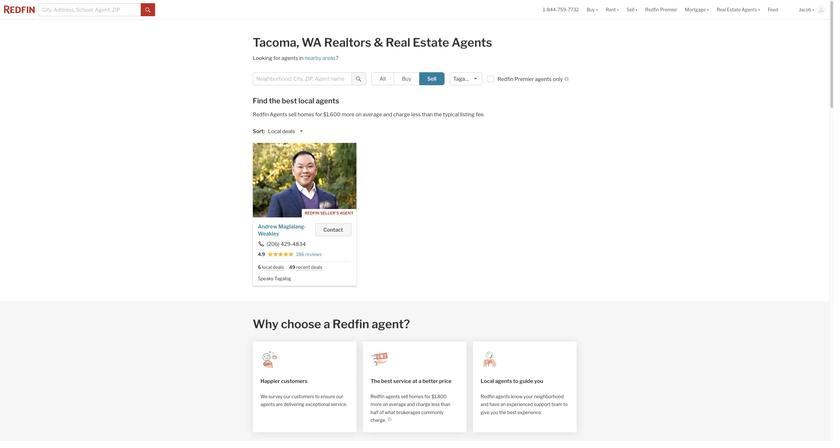 Task type: vqa. For each thing, say whether or not it's contained in the screenshot.
Mexico
no



Task type: describe. For each thing, give the bounding box(es) containing it.
0 horizontal spatial the
[[269, 97, 281, 105]]

service.
[[331, 402, 348, 407]]

▾ for sell ▾
[[636, 7, 638, 12]]

andrew
[[258, 224, 278, 230]]

deals right sort:
[[283, 128, 295, 135]]

0 horizontal spatial agents
[[270, 112, 288, 118]]

give
[[481, 410, 490, 415]]

realtors
[[324, 35, 372, 50]]

recent
[[297, 264, 310, 270]]

7732
[[568, 7, 580, 12]]

delivering
[[284, 402, 305, 407]]

0 vertical spatial for
[[274, 55, 281, 61]]

redfin premier
[[646, 7, 678, 12]]

on for the best service at a better price
[[383, 402, 388, 407]]

andrew maglalang- weakley link
[[258, 224, 306, 237]]

▾ inside dropdown button
[[759, 7, 761, 12]]

agents inside redfin agents know your neighborhood and have an experienced support team to give you the best experience.
[[496, 394, 511, 399]]

mortgage ▾ button
[[686, 0, 710, 19]]

all
[[380, 76, 386, 82]]

deals for 49 recent deals
[[311, 264, 323, 270]]

maglalang-
[[279, 224, 306, 230]]

redfin for redfin agents sell homes for $1,600 more on average and charge less than the typical listing fee.
[[253, 112, 269, 118]]

49 recent deals
[[289, 264, 323, 270]]

redfin for redfin premier
[[646, 7, 660, 12]]

charge for agents
[[394, 112, 411, 118]]

1-
[[544, 7, 547, 12]]

mortgage ▾
[[686, 7, 710, 12]]

0 horizontal spatial estate
[[413, 35, 450, 50]]

feed button
[[765, 0, 796, 19]]

charge.
[[371, 417, 387, 423]]

find the best local agents
[[253, 97, 340, 105]]

price
[[440, 378, 452, 384]]

the
[[371, 378, 381, 384]]

you inside redfin agents know your neighborhood and have an experienced support team to give you the best experience.
[[491, 410, 499, 415]]

than for find the best local agents
[[422, 112, 433, 118]]

average for a
[[389, 402, 406, 407]]

mortgage ▾ button
[[682, 0, 714, 19]]

844-
[[547, 7, 558, 12]]

1 vertical spatial local
[[262, 264, 272, 270]]

agents up know
[[496, 378, 513, 384]]

186 reviews
[[296, 252, 322, 257]]

real inside dropdown button
[[717, 7, 727, 12]]

429-
[[281, 241, 293, 247]]

areas
[[323, 55, 336, 61]]

an
[[501, 402, 506, 407]]

buy ▾ button
[[583, 0, 602, 19]]

nearby areas link
[[305, 55, 336, 61]]

for for find
[[316, 112, 323, 118]]

redfin agents sell homes for $1,800 more on average and charge less than half of what brokerages commonly charge.
[[371, 394, 451, 423]]

redfin for redfin agents know your neighborhood and have an experienced support team to give you the best experience.
[[481, 394, 495, 399]]

sell for service
[[401, 394, 409, 399]]

$1,600
[[324, 112, 341, 118]]

at
[[413, 378, 418, 384]]

49
[[289, 264, 296, 270]]

survey
[[269, 394, 283, 399]]

speaks
[[258, 276, 274, 281]]

sell for sell
[[428, 76, 437, 82]]

your
[[524, 394, 534, 399]]

redfin
[[305, 211, 320, 216]]

real estate agents ▾ button
[[714, 0, 765, 19]]

typical
[[444, 112, 459, 118]]

sell for best
[[289, 112, 297, 118]]

team
[[552, 402, 563, 407]]

0 horizontal spatial tagalog
[[275, 276, 292, 281]]

more for the best service at a better price
[[371, 402, 382, 407]]

rating 4.9 out of 5 element
[[268, 252, 294, 257]]

6
[[258, 264, 261, 270]]

buy for buy ▾
[[587, 7, 596, 12]]

have
[[490, 402, 500, 407]]

4834
[[293, 241, 306, 247]]

why choose a redfin agent?
[[253, 317, 410, 331]]

0 horizontal spatial best
[[282, 97, 297, 105]]

?
[[336, 55, 339, 61]]

looking
[[253, 55, 273, 61]]

experienced
[[507, 402, 534, 407]]

mortgage
[[686, 7, 707, 12]]

listing
[[461, 112, 475, 118]]

6 local deals
[[258, 264, 284, 270]]

local deals
[[268, 128, 295, 135]]

and for a
[[407, 402, 415, 407]]

more for find the best local agents
[[342, 112, 355, 118]]

jacob
[[800, 7, 812, 12]]

homes for at
[[410, 394, 424, 399]]

looking for agents in nearby areas ?
[[253, 55, 339, 61]]

only
[[553, 76, 564, 82]]

rent ▾ button
[[606, 0, 620, 19]]

(206) 429-4834 button
[[258, 241, 306, 247]]

Sell radio
[[420, 72, 445, 85]]

experience.
[[518, 410, 543, 415]]

sort:
[[253, 128, 265, 134]]

contact button
[[316, 223, 352, 236]]

buy ▾
[[587, 7, 599, 12]]

local for local deals
[[268, 128, 281, 135]]

average for agents
[[363, 112, 383, 118]]

fee.
[[476, 112, 485, 118]]

speaks tagalog
[[258, 276, 292, 281]]

the inside redfin agents know your neighborhood and have an experienced support team to give you the best experience.
[[500, 410, 507, 415]]

deals for 6 local deals
[[273, 264, 284, 270]]

1 horizontal spatial submit search image
[[357, 76, 362, 82]]

best inside redfin agents know your neighborhood and have an experienced support team to give you the best experience.
[[508, 410, 517, 415]]

1 horizontal spatial tagalog
[[454, 76, 473, 82]]

1 horizontal spatial best
[[382, 378, 393, 384]]

estate inside dropdown button
[[728, 7, 742, 12]]

redfin for redfin agents sell homes for $1,800 more on average and charge less than half of what brokerages commonly charge.
[[371, 394, 385, 399]]

1 horizontal spatial agents
[[452, 35, 493, 50]]

sell ▾ button
[[627, 0, 638, 19]]

less for a
[[432, 402, 440, 407]]

agents left in
[[282, 55, 298, 61]]

tacoma, wa realtors & real estate agents
[[253, 35, 493, 50]]

4.9
[[258, 252, 265, 257]]

jacob ▾
[[800, 7, 815, 12]]

photo of andrew maglalang-weakley image
[[253, 143, 357, 217]]

the best service at a better price
[[371, 378, 452, 384]]

buy ▾ button
[[587, 0, 599, 19]]

rent ▾ button
[[602, 0, 624, 19]]

real estate agents ▾
[[717, 7, 761, 12]]

759-
[[558, 7, 568, 12]]

redfin for redfin premier agents only
[[498, 76, 514, 82]]

on for find the best local agents
[[356, 112, 362, 118]]

local agents to guide you
[[481, 378, 544, 384]]

0 vertical spatial to
[[514, 378, 519, 384]]



Task type: locate. For each thing, give the bounding box(es) containing it.
5 ▾ from the left
[[759, 7, 761, 12]]

0 horizontal spatial buy
[[402, 76, 412, 82]]

0 horizontal spatial for
[[274, 55, 281, 61]]

best down experienced
[[508, 410, 517, 415]]

to inside redfin agents know your neighborhood and have an experienced support team to give you the best experience.
[[564, 402, 568, 407]]

local up have
[[481, 378, 495, 384]]

1 vertical spatial than
[[441, 402, 451, 407]]

charge for a
[[416, 402, 431, 407]]

less inside redfin agents sell homes for $1,800 more on average and charge less than half of what brokerages commonly charge.
[[432, 402, 440, 407]]

1 vertical spatial the
[[434, 112, 442, 118]]

All radio
[[372, 72, 394, 85]]

agent
[[340, 211, 354, 216]]

of
[[380, 410, 384, 415]]

0 vertical spatial premier
[[661, 7, 678, 12]]

homes down the at at the bottom of page
[[410, 394, 424, 399]]

redfin inside redfin agents sell homes for $1,800 more on average and charge less than half of what brokerages commonly charge.
[[371, 394, 385, 399]]

feed
[[769, 7, 779, 12]]

0 horizontal spatial real
[[386, 35, 411, 50]]

buy for buy
[[402, 76, 412, 82]]

redfin agents know your neighborhood and have an experienced support team to give you the best experience.
[[481, 394, 568, 415]]

0 horizontal spatial homes
[[298, 112, 315, 118]]

guide
[[520, 378, 534, 384]]

$1,800
[[432, 394, 447, 399]]

sell ▾
[[627, 7, 638, 12]]

customers inside we survey our customers to ensure our agents are delivering exceptional service.
[[292, 394, 315, 399]]

and inside redfin agents know your neighborhood and have an experienced support team to give you the best experience.
[[481, 402, 489, 407]]

sell for sell ▾
[[627, 7, 635, 12]]

to inside we survey our customers to ensure our agents are delivering exceptional service.
[[316, 394, 320, 399]]

in
[[300, 55, 304, 61]]

1 horizontal spatial average
[[389, 402, 406, 407]]

more
[[342, 112, 355, 118], [371, 402, 382, 407]]

charge inside redfin agents sell homes for $1,800 more on average and charge less than half of what brokerages commonly charge.
[[416, 402, 431, 407]]

why
[[253, 317, 279, 331]]

0 horizontal spatial and
[[384, 112, 393, 118]]

0 vertical spatial you
[[535, 378, 544, 384]]

1 vertical spatial sell
[[428, 76, 437, 82]]

a right the choose
[[324, 317, 330, 331]]

premier for redfin premier agents only
[[515, 76, 535, 82]]

agents inside dropdown button
[[743, 7, 758, 12]]

buy
[[587, 7, 596, 12], [402, 76, 412, 82]]

▾
[[597, 7, 599, 12], [618, 7, 620, 12], [636, 7, 638, 12], [708, 7, 710, 12], [759, 7, 761, 12], [813, 7, 815, 12]]

1 vertical spatial tagalog
[[275, 276, 292, 281]]

1 horizontal spatial real
[[717, 7, 727, 12]]

0 vertical spatial homes
[[298, 112, 315, 118]]

1-844-759-7732
[[544, 7, 580, 12]]

the left 'typical'
[[434, 112, 442, 118]]

1 horizontal spatial local
[[481, 378, 495, 384]]

best down 'neighborhood, city, zip, agent name' search box
[[282, 97, 297, 105]]

0 horizontal spatial to
[[316, 394, 320, 399]]

2 horizontal spatial best
[[508, 410, 517, 415]]

1 vertical spatial buy
[[402, 76, 412, 82]]

local down 'neighborhood, city, zip, agent name' search box
[[299, 97, 315, 105]]

local right sort:
[[268, 128, 281, 135]]

▾ for jacob ▾
[[813, 7, 815, 12]]

▾ right mortgage
[[708, 7, 710, 12]]

average inside redfin agents sell homes for $1,800 more on average and charge less than half of what brokerages commonly charge.
[[389, 402, 406, 407]]

and for agents
[[384, 112, 393, 118]]

0 horizontal spatial a
[[324, 317, 330, 331]]

to left guide
[[514, 378, 519, 384]]

4 ▾ from the left
[[708, 7, 710, 12]]

1 horizontal spatial and
[[407, 402, 415, 407]]

sell right "buy" option
[[428, 76, 437, 82]]

0 horizontal spatial local
[[268, 128, 281, 135]]

▾ right rent ▾
[[636, 7, 638, 12]]

1 horizontal spatial charge
[[416, 402, 431, 407]]

agents
[[743, 7, 758, 12], [452, 35, 493, 50], [270, 112, 288, 118]]

1 vertical spatial to
[[316, 394, 320, 399]]

real right &
[[386, 35, 411, 50]]

reviews
[[306, 252, 322, 257]]

2 ▾ from the left
[[618, 7, 620, 12]]

agents left only
[[536, 76, 552, 82]]

less
[[412, 112, 421, 118], [432, 402, 440, 407]]

better
[[423, 378, 439, 384]]

1 our from the left
[[284, 394, 291, 399]]

▾ for buy ▾
[[597, 7, 599, 12]]

customers
[[281, 378, 308, 384], [292, 394, 315, 399]]

0 horizontal spatial submit search image
[[146, 7, 151, 13]]

than inside redfin agents sell homes for $1,800 more on average and charge less than half of what brokerages commonly charge.
[[441, 402, 451, 407]]

deals up speaks tagalog
[[273, 264, 284, 270]]

0 horizontal spatial on
[[356, 112, 362, 118]]

local right 6
[[262, 264, 272, 270]]

0 vertical spatial a
[[324, 317, 330, 331]]

1 vertical spatial you
[[491, 410, 499, 415]]

0 vertical spatial sell
[[289, 112, 297, 118]]

1 horizontal spatial local
[[299, 97, 315, 105]]

0 vertical spatial customers
[[281, 378, 308, 384]]

0 vertical spatial local
[[268, 128, 281, 135]]

▾ left the rent
[[597, 7, 599, 12]]

2 our from the left
[[336, 394, 344, 399]]

0 horizontal spatial sell
[[428, 76, 437, 82]]

submit search image
[[146, 7, 151, 13], [357, 76, 362, 82]]

0 vertical spatial charge
[[394, 112, 411, 118]]

2 vertical spatial agents
[[270, 112, 288, 118]]

1 vertical spatial sell
[[401, 394, 409, 399]]

for
[[274, 55, 281, 61], [316, 112, 323, 118], [425, 394, 431, 399]]

6 ▾ from the left
[[813, 7, 815, 12]]

you right guide
[[535, 378, 544, 384]]

1 vertical spatial charge
[[416, 402, 431, 407]]

for left $1,800 on the bottom of the page
[[425, 394, 431, 399]]

contact
[[324, 227, 343, 233]]

1 horizontal spatial you
[[535, 378, 544, 384]]

brokerages
[[397, 410, 421, 415]]

real estate agents ▾ link
[[717, 0, 761, 19]]

2 horizontal spatial and
[[481, 402, 489, 407]]

2 vertical spatial best
[[508, 410, 517, 415]]

than left 'typical'
[[422, 112, 433, 118]]

for left $1,600
[[316, 112, 323, 118]]

best
[[282, 97, 297, 105], [382, 378, 393, 384], [508, 410, 517, 415]]

1 vertical spatial customers
[[292, 394, 315, 399]]

0 vertical spatial more
[[342, 112, 355, 118]]

redfin premier agents only
[[498, 76, 564, 82]]

▾ left feed
[[759, 7, 761, 12]]

disclaimer image
[[388, 417, 392, 421]]

3 ▾ from the left
[[636, 7, 638, 12]]

1 horizontal spatial than
[[441, 402, 451, 407]]

0 vertical spatial the
[[269, 97, 281, 105]]

agents inside we survey our customers to ensure our agents are delivering exceptional service.
[[261, 402, 275, 407]]

sell inside sell ▾ dropdown button
[[627, 7, 635, 12]]

andrew maglalang- weakley
[[258, 224, 306, 237]]

more up half
[[371, 402, 382, 407]]

1 horizontal spatial for
[[316, 112, 323, 118]]

premier inside redfin premier button
[[661, 7, 678, 12]]

support
[[534, 402, 551, 407]]

redfin inside redfin agents know your neighborhood and have an experienced support team to give you the best experience.
[[481, 394, 495, 399]]

1 vertical spatial more
[[371, 402, 382, 407]]

1 vertical spatial estate
[[413, 35, 450, 50]]

than down $1,800 on the bottom of the page
[[441, 402, 451, 407]]

1 horizontal spatial more
[[371, 402, 382, 407]]

2 horizontal spatial for
[[425, 394, 431, 399]]

(206)
[[267, 241, 280, 247]]

1 vertical spatial real
[[386, 35, 411, 50]]

1 vertical spatial local
[[481, 378, 495, 384]]

on inside redfin agents sell homes for $1,800 more on average and charge less than half of what brokerages commonly charge.
[[383, 402, 388, 407]]

the right 'find'
[[269, 97, 281, 105]]

our
[[284, 394, 291, 399], [336, 394, 344, 399]]

redfin seller's agent
[[305, 211, 354, 216]]

0 horizontal spatial local
[[262, 264, 272, 270]]

0 vertical spatial average
[[363, 112, 383, 118]]

0 vertical spatial best
[[282, 97, 297, 105]]

1 horizontal spatial our
[[336, 394, 344, 399]]

▾ right jacob
[[813, 7, 815, 12]]

tacoma,
[[253, 35, 300, 50]]

to right team
[[564, 402, 568, 407]]

2 horizontal spatial to
[[564, 402, 568, 407]]

2 vertical spatial to
[[564, 402, 568, 407]]

ensure
[[321, 394, 335, 399]]

best right the
[[382, 378, 393, 384]]

agents inside redfin agents sell homes for $1,800 more on average and charge less than half of what brokerages commonly charge.
[[386, 394, 400, 399]]

0 vertical spatial buy
[[587, 7, 596, 12]]

on right $1,600
[[356, 112, 362, 118]]

0 vertical spatial less
[[412, 112, 421, 118]]

rent
[[606, 7, 617, 12]]

186
[[296, 252, 305, 257]]

0 vertical spatial real
[[717, 7, 727, 12]]

charge
[[394, 112, 411, 118], [416, 402, 431, 407]]

2 vertical spatial for
[[425, 394, 431, 399]]

homes
[[298, 112, 315, 118], [410, 394, 424, 399]]

▾ for rent ▾
[[618, 7, 620, 12]]

1 horizontal spatial homes
[[410, 394, 424, 399]]

1 vertical spatial average
[[389, 402, 406, 407]]

0 horizontal spatial sell
[[289, 112, 297, 118]]

0 vertical spatial than
[[422, 112, 433, 118]]

for right the "looking"
[[274, 55, 281, 61]]

customers up we survey our customers to ensure our agents are delivering exceptional service.
[[281, 378, 308, 384]]

sell right rent ▾
[[627, 7, 635, 12]]

agents up $1,600
[[316, 97, 340, 105]]

option group containing all
[[372, 72, 445, 85]]

1 vertical spatial premier
[[515, 76, 535, 82]]

and
[[384, 112, 393, 118], [407, 402, 415, 407], [481, 402, 489, 407]]

sell inside option
[[428, 76, 437, 82]]

▾ for mortgage ▾
[[708, 7, 710, 12]]

(206) 429-4834
[[267, 241, 306, 247]]

weakley
[[258, 231, 280, 237]]

choose
[[281, 317, 322, 331]]

sell down the find the best local agents
[[289, 112, 297, 118]]

sell
[[627, 7, 635, 12], [428, 76, 437, 82]]

for for the
[[425, 394, 431, 399]]

deals down reviews
[[311, 264, 323, 270]]

1 horizontal spatial buy
[[587, 7, 596, 12]]

0 vertical spatial submit search image
[[146, 7, 151, 13]]

are
[[276, 402, 283, 407]]

rent ▾
[[606, 7, 620, 12]]

homes inside redfin agents sell homes for $1,800 more on average and charge less than half of what brokerages commonly charge.
[[410, 394, 424, 399]]

1 vertical spatial for
[[316, 112, 323, 118]]

estate
[[728, 7, 742, 12], [413, 35, 450, 50]]

1 vertical spatial a
[[419, 378, 422, 384]]

than for the best service at a better price
[[441, 402, 451, 407]]

less for agents
[[412, 112, 421, 118]]

buy right all option
[[402, 76, 412, 82]]

happier
[[261, 378, 280, 384]]

1 vertical spatial agents
[[452, 35, 493, 50]]

1 horizontal spatial estate
[[728, 7, 742, 12]]

1 vertical spatial less
[[432, 402, 440, 407]]

0 horizontal spatial our
[[284, 394, 291, 399]]

0 horizontal spatial more
[[342, 112, 355, 118]]

local for local agents to guide you
[[481, 378, 495, 384]]

1 ▾ from the left
[[597, 7, 599, 12]]

more inside redfin agents sell homes for $1,800 more on average and charge less than half of what brokerages commonly charge.
[[371, 402, 382, 407]]

Buy radio
[[394, 72, 420, 85]]

seller's
[[321, 211, 339, 216]]

sell inside redfin agents sell homes for $1,800 more on average and charge less than half of what brokerages commonly charge.
[[401, 394, 409, 399]]

1 horizontal spatial premier
[[661, 7, 678, 12]]

homes down the find the best local agents
[[298, 112, 315, 118]]

0 horizontal spatial charge
[[394, 112, 411, 118]]

find
[[253, 97, 268, 105]]

the down an
[[500, 410, 507, 415]]

on up the of on the bottom left of page
[[383, 402, 388, 407]]

our up delivering
[[284, 394, 291, 399]]

0 vertical spatial local
[[299, 97, 315, 105]]

on
[[356, 112, 362, 118], [383, 402, 388, 407]]

2 horizontal spatial the
[[500, 410, 507, 415]]

1 horizontal spatial on
[[383, 402, 388, 407]]

than
[[422, 112, 433, 118], [441, 402, 451, 407]]

homes for local
[[298, 112, 315, 118]]

1 horizontal spatial the
[[434, 112, 442, 118]]

real right mortgage ▾
[[717, 7, 727, 12]]

0 vertical spatial tagalog
[[454, 76, 473, 82]]

happier customers
[[261, 378, 308, 384]]

0 vertical spatial sell
[[627, 7, 635, 12]]

service
[[394, 378, 412, 384]]

redfin
[[646, 7, 660, 12], [498, 76, 514, 82], [253, 112, 269, 118], [333, 317, 370, 331], [371, 394, 385, 399], [481, 394, 495, 399]]

redfin agents sell homes for $1,600 more on average and charge less than the typical listing fee.
[[253, 112, 485, 118]]

commonly
[[422, 410, 444, 415]]

a right the at at the bottom of page
[[419, 378, 422, 384]]

buy inside option
[[402, 76, 412, 82]]

agents up what
[[386, 394, 400, 399]]

our up service.
[[336, 394, 344, 399]]

1 horizontal spatial a
[[419, 378, 422, 384]]

sell
[[289, 112, 297, 118], [401, 394, 409, 399]]

buy right 7732
[[587, 7, 596, 12]]

1-844-759-7732 link
[[544, 7, 580, 12]]

▾ right the rent
[[618, 7, 620, 12]]

agents up an
[[496, 394, 511, 399]]

1 vertical spatial best
[[382, 378, 393, 384]]

premier for redfin premier
[[661, 7, 678, 12]]

and inside redfin agents sell homes for $1,800 more on average and charge less than half of what brokerages commonly charge.
[[407, 402, 415, 407]]

1 horizontal spatial sell
[[627, 7, 635, 12]]

we survey our customers to ensure our agents are delivering exceptional service.
[[261, 394, 348, 407]]

0 vertical spatial estate
[[728, 7, 742, 12]]

wa
[[302, 35, 322, 50]]

Neighborhood, City, ZIP, Agent name search field
[[253, 72, 352, 85]]

City, Address, School, Agent, ZIP search field
[[39, 3, 141, 16]]

redfin inside button
[[646, 7, 660, 12]]

to up the exceptional
[[316, 394, 320, 399]]

buy inside dropdown button
[[587, 7, 596, 12]]

tagalog right the sell option on the right
[[454, 76, 473, 82]]

1 vertical spatial submit search image
[[357, 76, 362, 82]]

local
[[268, 128, 281, 135], [481, 378, 495, 384]]

nearby
[[305, 55, 322, 61]]

0 horizontal spatial premier
[[515, 76, 535, 82]]

option group
[[372, 72, 445, 85]]

tagalog down 49
[[275, 276, 292, 281]]

half
[[371, 410, 379, 415]]

2 horizontal spatial agents
[[743, 7, 758, 12]]

sell down the service
[[401, 394, 409, 399]]

the
[[269, 97, 281, 105], [434, 112, 442, 118], [500, 410, 507, 415]]

deals
[[283, 128, 295, 135], [273, 264, 284, 270], [311, 264, 323, 270]]

for inside redfin agents sell homes for $1,800 more on average and charge less than half of what brokerages commonly charge.
[[425, 394, 431, 399]]

exceptional
[[306, 402, 330, 407]]

more right $1,600
[[342, 112, 355, 118]]

0 horizontal spatial less
[[412, 112, 421, 118]]

agents down we
[[261, 402, 275, 407]]

customers up delivering
[[292, 394, 315, 399]]

you down have
[[491, 410, 499, 415]]



